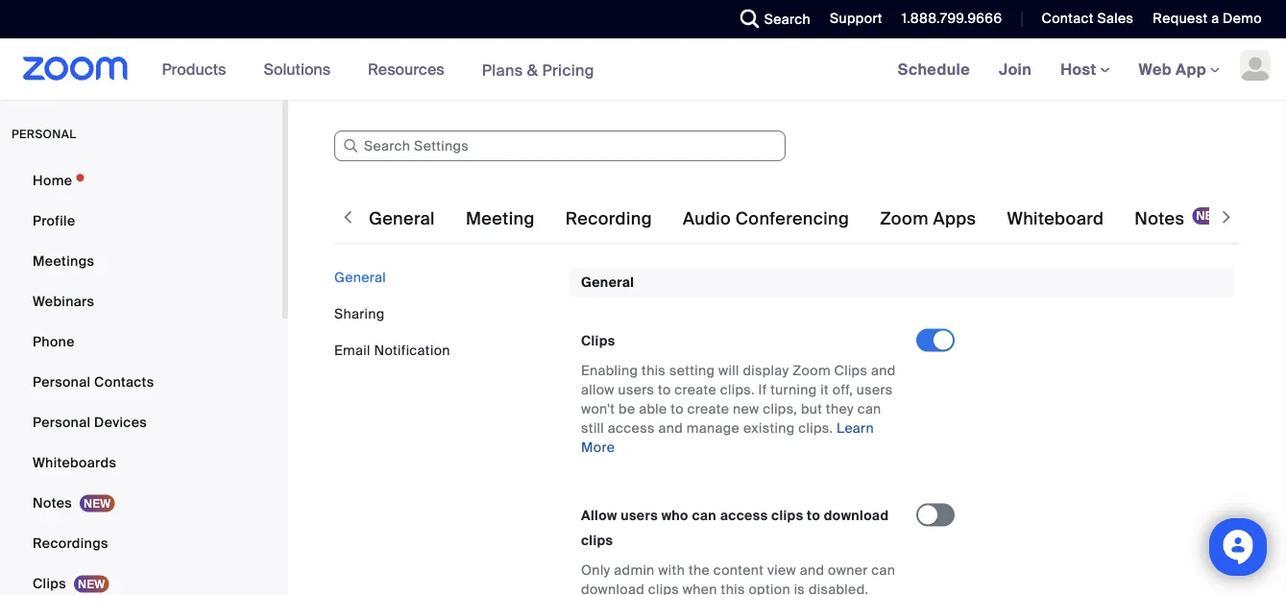 Task type: vqa. For each thing, say whether or not it's contained in the screenshot.
the rightmost access
yes



Task type: describe. For each thing, give the bounding box(es) containing it.
when
[[683, 581, 718, 596]]

audio
[[683, 208, 731, 230]]

enabling
[[581, 362, 638, 380]]

contact
[[1042, 10, 1094, 27]]

the
[[689, 562, 710, 580]]

users right off,
[[857, 381, 893, 399]]

whiteboards link
[[0, 444, 282, 482]]

profile link
[[0, 202, 282, 240]]

host
[[1061, 59, 1101, 79]]

devices
[[94, 414, 147, 431]]

users up be
[[618, 381, 655, 399]]

home
[[33, 172, 72, 189]]

0 vertical spatial clips
[[772, 507, 804, 525]]

meeting
[[466, 208, 535, 230]]

only admin with the content view and owner can download clips when this option is disabled.
[[581, 562, 896, 596]]

search
[[765, 10, 811, 28]]

can inside allow users who can access clips to download clips
[[692, 507, 717, 525]]

scroll right image
[[1217, 208, 1237, 227]]

zoom inside tabs of my account settings page tab list
[[880, 208, 929, 230]]

apps
[[933, 208, 977, 230]]

profile
[[33, 212, 75, 230]]

sharing
[[334, 305, 385, 323]]

with
[[659, 562, 685, 580]]

and inside only admin with the content view and owner can download clips when this option is disabled.
[[800, 562, 825, 580]]

0 vertical spatial and
[[872, 362, 896, 380]]

can inside only admin with the content view and owner can download clips when this option is disabled.
[[872, 562, 896, 580]]

1.888.799.9666 button up schedule
[[888, 0, 1007, 38]]

clips inside clips link
[[33, 575, 66, 593]]

display
[[743, 362, 789, 380]]

a
[[1212, 10, 1220, 27]]

if
[[759, 381, 767, 399]]

host button
[[1061, 59, 1110, 79]]

1 vertical spatial create
[[688, 401, 730, 418]]

allow
[[581, 381, 615, 399]]

personal devices link
[[0, 404, 282, 442]]

enabling this setting will display zoom clips and allow users to create clips. if turning it off, users won't be able to create new clips, but they can still access and manage existing clips.
[[581, 362, 896, 438]]

zoom inside enabling this setting will display zoom clips and allow users to create clips. if turning it off, users won't be able to create new clips, but they can still access and manage existing clips.
[[793, 362, 831, 380]]

menu bar containing general
[[334, 268, 555, 360]]

request a demo
[[1153, 10, 1263, 27]]

zoom apps
[[880, 208, 977, 230]]

notes inside tabs of my account settings page tab list
[[1135, 208, 1185, 230]]

email
[[334, 342, 371, 359]]

plans & pricing
[[482, 60, 595, 80]]

support
[[830, 10, 883, 27]]

resources
[[368, 59, 445, 79]]

turning
[[771, 381, 817, 399]]

0 vertical spatial to
[[658, 381, 671, 399]]

tabs of my account settings page tab list
[[365, 192, 1287, 246]]

products
[[162, 59, 226, 79]]

home link
[[0, 161, 282, 200]]

email notification link
[[334, 342, 450, 359]]

meetings navigation
[[884, 38, 1287, 101]]

users inside allow users who can access clips to download clips
[[621, 507, 658, 525]]

is
[[794, 581, 805, 596]]

1.888.799.9666 button up schedule link on the right of page
[[902, 10, 1003, 27]]

products button
[[162, 38, 235, 100]]

view
[[768, 562, 797, 580]]

&
[[527, 60, 538, 80]]

be
[[619, 401, 636, 418]]

personal for personal contacts
[[33, 373, 91, 391]]

solutions
[[264, 59, 331, 79]]

1 vertical spatial and
[[659, 420, 683, 438]]

allow
[[581, 507, 618, 525]]

admin
[[614, 562, 655, 580]]

new
[[733, 401, 760, 418]]

personal
[[12, 127, 76, 142]]

notification
[[374, 342, 450, 359]]

whiteboards
[[33, 454, 116, 472]]

this inside only admin with the content view and owner can download clips when this option is disabled.
[[721, 581, 745, 596]]

phone
[[33, 333, 75, 351]]

general down recording
[[581, 274, 635, 292]]

general inside tabs of my account settings page tab list
[[369, 208, 435, 230]]

personal devices
[[33, 414, 147, 431]]

audio conferencing
[[683, 208, 850, 230]]

pricing
[[542, 60, 595, 80]]

clips inside only admin with the content view and owner can download clips when this option is disabled.
[[648, 581, 679, 596]]

setting
[[670, 362, 715, 380]]

general link
[[334, 269, 386, 286]]



Task type: locate. For each thing, give the bounding box(es) containing it.
access down be
[[608, 420, 655, 438]]

clips. down but
[[799, 420, 833, 438]]

personal menu menu
[[0, 161, 282, 596]]

to right able
[[671, 401, 684, 418]]

email notification
[[334, 342, 450, 359]]

webinars link
[[0, 282, 282, 321]]

plans & pricing link
[[482, 60, 595, 80], [482, 60, 595, 80]]

off,
[[833, 381, 853, 399]]

product information navigation
[[148, 38, 609, 101]]

only
[[581, 562, 611, 580]]

clips up view
[[772, 507, 804, 525]]

0 vertical spatial download
[[824, 507, 889, 525]]

2 horizontal spatial clips
[[835, 362, 868, 380]]

1 vertical spatial clips.
[[799, 420, 833, 438]]

notes left the scroll right icon
[[1135, 208, 1185, 230]]

learn more
[[581, 420, 874, 457]]

clips up off,
[[835, 362, 868, 380]]

general right scroll left 'image'
[[369, 208, 435, 230]]

0 vertical spatial notes
[[1135, 208, 1185, 230]]

request a demo link
[[1139, 0, 1287, 38], [1153, 10, 1263, 27]]

scroll left image
[[338, 208, 357, 227]]

to inside allow users who can access clips to download clips
[[807, 507, 821, 525]]

personal inside 'link'
[[33, 373, 91, 391]]

0 vertical spatial personal
[[33, 373, 91, 391]]

clips. down "will"
[[720, 381, 755, 399]]

download down 'only'
[[581, 581, 645, 596]]

access inside allow users who can access clips to download clips
[[720, 507, 768, 525]]

download up owner
[[824, 507, 889, 525]]

zoom up it
[[793, 362, 831, 380]]

to up able
[[658, 381, 671, 399]]

0 vertical spatial access
[[608, 420, 655, 438]]

Search Settings text field
[[334, 131, 786, 161]]

users left the who
[[621, 507, 658, 525]]

1 horizontal spatial download
[[824, 507, 889, 525]]

request
[[1153, 10, 1208, 27]]

search button
[[726, 0, 816, 38]]

this left setting at the bottom right of page
[[642, 362, 666, 380]]

it
[[821, 381, 829, 399]]

whiteboard
[[1007, 208, 1104, 230]]

0 horizontal spatial clips.
[[720, 381, 755, 399]]

1 horizontal spatial clips
[[648, 581, 679, 596]]

solutions button
[[264, 38, 339, 100]]

clips inside enabling this setting will display zoom clips and allow users to create clips. if turning it off, users won't be able to create new clips, but they can still access and manage existing clips.
[[835, 362, 868, 380]]

banner
[[0, 38, 1287, 101]]

2 horizontal spatial and
[[872, 362, 896, 380]]

but
[[801, 401, 823, 418]]

2 vertical spatial clips
[[648, 581, 679, 596]]

2 vertical spatial to
[[807, 507, 821, 525]]

can right owner
[[872, 562, 896, 580]]

contact sales
[[1042, 10, 1134, 27]]

clips,
[[763, 401, 798, 418]]

1 horizontal spatial notes
[[1135, 208, 1185, 230]]

download
[[824, 507, 889, 525], [581, 581, 645, 596]]

1 vertical spatial access
[[720, 507, 768, 525]]

0 horizontal spatial access
[[608, 420, 655, 438]]

won't
[[581, 401, 615, 418]]

conferencing
[[736, 208, 850, 230]]

1 vertical spatial notes
[[33, 494, 72, 512]]

web app
[[1139, 59, 1207, 79]]

clips up enabling
[[581, 332, 616, 350]]

web
[[1139, 59, 1172, 79]]

2 vertical spatial can
[[872, 562, 896, 580]]

join
[[999, 59, 1032, 79]]

1 vertical spatial personal
[[33, 414, 91, 431]]

general up sharing link
[[334, 269, 386, 286]]

download inside allow users who can access clips to download clips
[[824, 507, 889, 525]]

demo
[[1223, 10, 1263, 27]]

more
[[581, 439, 615, 457]]

learn more link
[[581, 420, 874, 457]]

recording
[[566, 208, 652, 230]]

0 vertical spatial this
[[642, 362, 666, 380]]

general element
[[570, 268, 1236, 596]]

2 personal from the top
[[33, 414, 91, 431]]

owner
[[828, 562, 868, 580]]

option
[[749, 581, 791, 596]]

0 vertical spatial create
[[675, 381, 717, 399]]

sales
[[1098, 10, 1134, 27]]

personal for personal devices
[[33, 414, 91, 431]]

1 horizontal spatial this
[[721, 581, 745, 596]]

0 vertical spatial zoom
[[880, 208, 929, 230]]

1.888.799.9666
[[902, 10, 1003, 27]]

0 horizontal spatial zoom
[[793, 362, 831, 380]]

create up manage
[[688, 401, 730, 418]]

clips
[[581, 332, 616, 350], [835, 362, 868, 380], [33, 575, 66, 593]]

schedule
[[898, 59, 971, 79]]

1 horizontal spatial and
[[800, 562, 825, 580]]

notes up recordings
[[33, 494, 72, 512]]

meetings link
[[0, 242, 282, 281]]

webinars
[[33, 293, 94, 310]]

this
[[642, 362, 666, 380], [721, 581, 745, 596]]

will
[[719, 362, 740, 380]]

who
[[662, 507, 689, 525]]

can right the who
[[692, 507, 717, 525]]

menu bar
[[334, 268, 555, 360]]

1 vertical spatial zoom
[[793, 362, 831, 380]]

users
[[618, 381, 655, 399], [857, 381, 893, 399], [621, 507, 658, 525]]

clips.
[[720, 381, 755, 399], [799, 420, 833, 438]]

plans
[[482, 60, 523, 80]]

contact sales link
[[1028, 0, 1139, 38], [1042, 10, 1134, 27]]

access up content
[[720, 507, 768, 525]]

content
[[714, 562, 764, 580]]

1 vertical spatial this
[[721, 581, 745, 596]]

banner containing products
[[0, 38, 1287, 101]]

profile picture image
[[1240, 50, 1271, 81]]

allow users who can access clips to download clips
[[581, 507, 889, 550]]

general inside menu bar
[[334, 269, 386, 286]]

notes link
[[0, 484, 282, 523]]

recordings link
[[0, 525, 282, 563]]

phone link
[[0, 323, 282, 361]]

2 horizontal spatial clips
[[772, 507, 804, 525]]

1 horizontal spatial clips.
[[799, 420, 833, 438]]

this inside enabling this setting will display zoom clips and allow users to create clips. if turning it off, users won't be able to create new clips, but they can still access and manage existing clips.
[[642, 362, 666, 380]]

schedule link
[[884, 38, 985, 100]]

learn
[[837, 420, 874, 438]]

notes
[[1135, 208, 1185, 230], [33, 494, 72, 512]]

able
[[639, 401, 667, 418]]

notes inside the notes link
[[33, 494, 72, 512]]

manage
[[687, 420, 740, 438]]

they
[[826, 401, 854, 418]]

1 horizontal spatial access
[[720, 507, 768, 525]]

can up learn on the right bottom of the page
[[858, 401, 882, 418]]

0 horizontal spatial and
[[659, 420, 683, 438]]

existing
[[744, 420, 795, 438]]

clips down recordings
[[33, 575, 66, 593]]

contacts
[[94, 373, 154, 391]]

0 vertical spatial clips
[[581, 332, 616, 350]]

clips down allow
[[581, 532, 613, 550]]

1 personal from the top
[[33, 373, 91, 391]]

0 horizontal spatial clips
[[33, 575, 66, 593]]

support link
[[816, 0, 888, 38], [830, 10, 883, 27]]

1 horizontal spatial zoom
[[880, 208, 929, 230]]

meetings
[[33, 252, 94, 270]]

to up disabled.
[[807, 507, 821, 525]]

1 vertical spatial clips
[[581, 532, 613, 550]]

0 horizontal spatial this
[[642, 362, 666, 380]]

can
[[858, 401, 882, 418], [692, 507, 717, 525], [872, 562, 896, 580]]

disabled.
[[809, 581, 869, 596]]

web app button
[[1139, 59, 1220, 79]]

and
[[872, 362, 896, 380], [659, 420, 683, 438], [800, 562, 825, 580]]

0 vertical spatial can
[[858, 401, 882, 418]]

and up learn on the right bottom of the page
[[872, 362, 896, 380]]

and down able
[[659, 420, 683, 438]]

0 horizontal spatial download
[[581, 581, 645, 596]]

personal up whiteboards
[[33, 414, 91, 431]]

1 horizontal spatial clips
[[581, 332, 616, 350]]

this down content
[[721, 581, 745, 596]]

clips down with at the right of the page
[[648, 581, 679, 596]]

2 vertical spatial clips
[[33, 575, 66, 593]]

1 vertical spatial to
[[671, 401, 684, 418]]

access
[[608, 420, 655, 438], [720, 507, 768, 525]]

1 vertical spatial can
[[692, 507, 717, 525]]

join link
[[985, 38, 1047, 100]]

clips
[[772, 507, 804, 525], [581, 532, 613, 550], [648, 581, 679, 596]]

app
[[1176, 59, 1207, 79]]

1 vertical spatial clips
[[835, 362, 868, 380]]

to
[[658, 381, 671, 399], [671, 401, 684, 418], [807, 507, 821, 525]]

personal contacts link
[[0, 363, 282, 402]]

can inside enabling this setting will display zoom clips and allow users to create clips. if turning it off, users won't be able to create new clips, but they can still access and manage existing clips.
[[858, 401, 882, 418]]

0 vertical spatial clips.
[[720, 381, 755, 399]]

still
[[581, 420, 604, 438]]

personal down 'phone'
[[33, 373, 91, 391]]

create down setting at the bottom right of page
[[675, 381, 717, 399]]

resources button
[[368, 38, 453, 100]]

personal contacts
[[33, 373, 154, 391]]

1 vertical spatial download
[[581, 581, 645, 596]]

0 horizontal spatial clips
[[581, 532, 613, 550]]

and up is
[[800, 562, 825, 580]]

create
[[675, 381, 717, 399], [688, 401, 730, 418]]

access inside enabling this setting will display zoom clips and allow users to create clips. if turning it off, users won't be able to create new clips, but they can still access and manage existing clips.
[[608, 420, 655, 438]]

0 horizontal spatial notes
[[33, 494, 72, 512]]

zoom left apps
[[880, 208, 929, 230]]

2 vertical spatial and
[[800, 562, 825, 580]]

recordings
[[33, 535, 108, 553]]

sharing link
[[334, 305, 385, 323]]

download inside only admin with the content view and owner can download clips when this option is disabled.
[[581, 581, 645, 596]]

zoom logo image
[[23, 57, 128, 81]]



